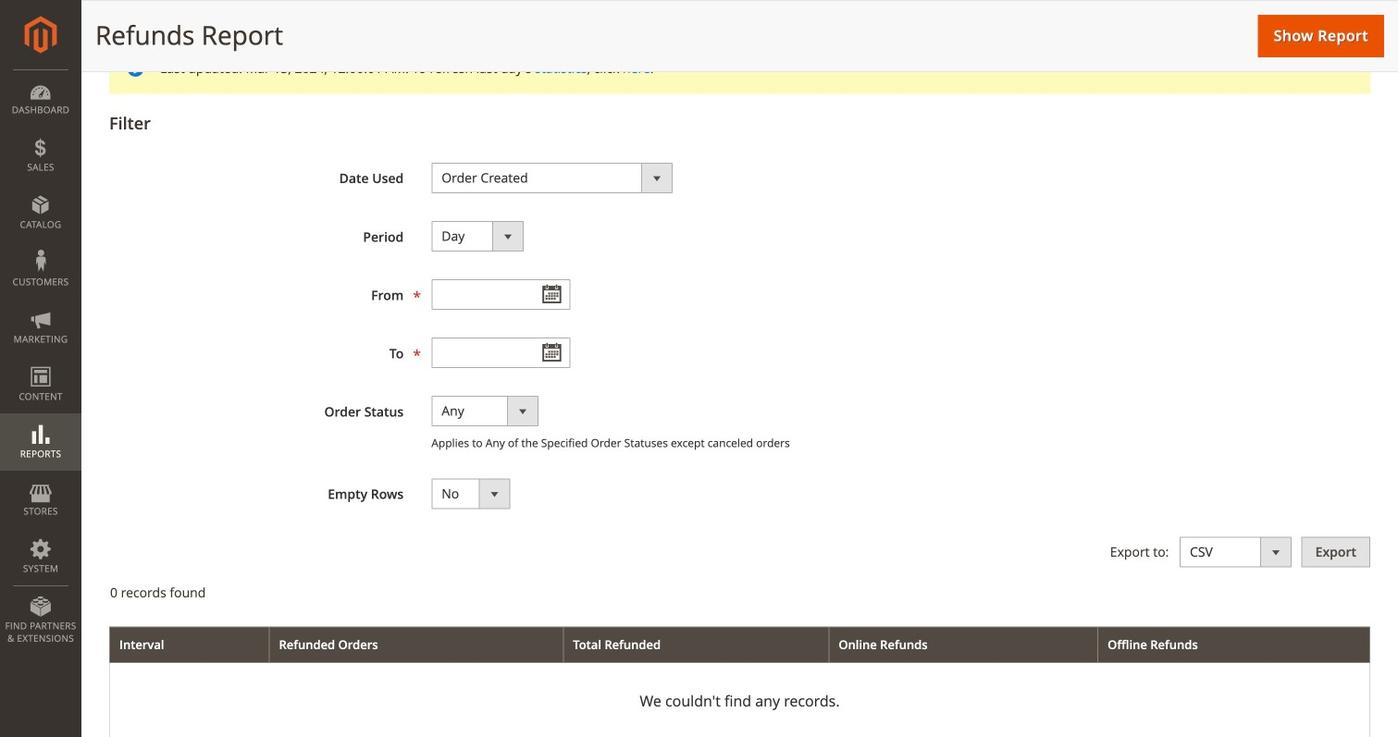 Task type: vqa. For each thing, say whether or not it's contained in the screenshot.
text field
yes



Task type: locate. For each thing, give the bounding box(es) containing it.
magento admin panel image
[[25, 16, 57, 54]]

None text field
[[431, 279, 570, 310], [431, 338, 570, 368], [431, 279, 570, 310], [431, 338, 570, 368]]

menu bar
[[0, 69, 81, 654]]



